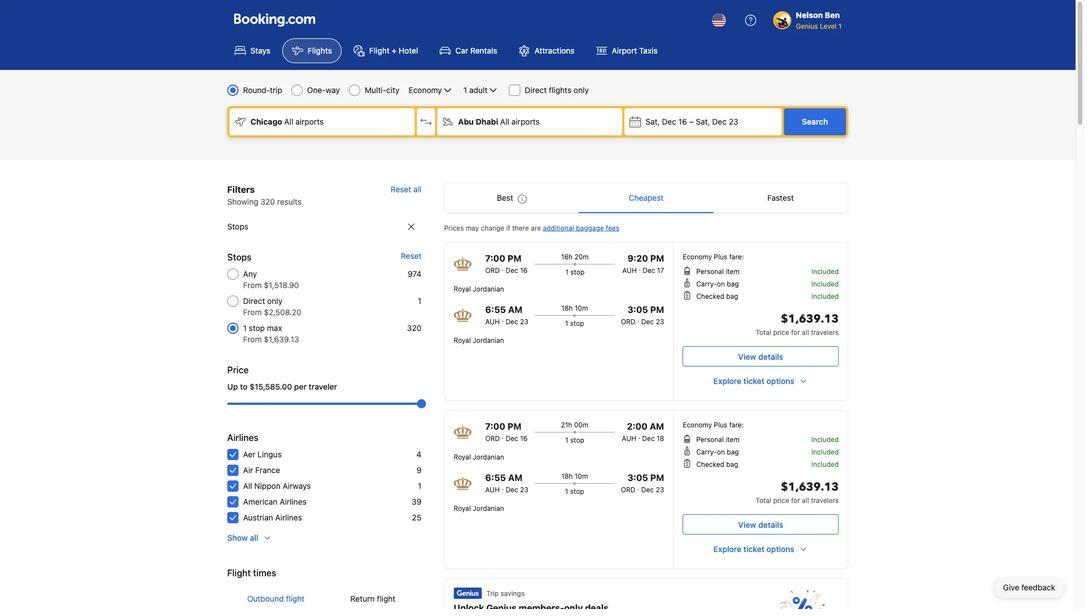 Task type: vqa. For each thing, say whether or not it's contained in the screenshot.
AMERICAN
yes



Task type: describe. For each thing, give the bounding box(es) containing it.
21h
[[561, 421, 572, 429]]

outbound flight
[[247, 595, 305, 604]]

abu dhabi all airports
[[458, 117, 540, 127]]

total for am
[[756, 497, 772, 505]]

reset all
[[391, 185, 422, 194]]

view for 2:00 am
[[738, 521, 757, 530]]

traveler
[[309, 383, 337, 392]]

economy for 9:20 pm
[[683, 253, 712, 261]]

cheapest
[[629, 193, 664, 203]]

3:05 for 9:20
[[628, 305, 648, 315]]

max
[[267, 324, 282, 333]]

6:55 am auh . dec 23 for 9:20
[[485, 305, 529, 326]]

4 included from the top
[[812, 436, 839, 444]]

options for 9:20 pm
[[767, 377, 795, 386]]

5 included from the top
[[812, 448, 839, 456]]

cheapest button
[[579, 184, 714, 213]]

from inside direct only from $2,508.20
[[243, 308, 262, 317]]

16h
[[561, 253, 573, 261]]

direct for direct flights only
[[525, 86, 547, 95]]

prices
[[444, 224, 464, 232]]

france
[[255, 466, 280, 476]]

chicago all airports
[[250, 117, 324, 127]]

economy for 2:00 am
[[683, 421, 712, 429]]

00m
[[574, 421, 589, 429]]

2 jordanian from the top
[[473, 337, 504, 345]]

1 stop max from $1,639.13
[[243, 324, 299, 345]]

from inside 1 stop max from $1,639.13
[[243, 335, 262, 345]]

16h 20m
[[561, 253, 589, 261]]

10m for 9:20 pm
[[575, 304, 588, 312]]

there
[[512, 224, 529, 232]]

. inside 2:00 am auh . dec 18
[[638, 433, 640, 441]]

0 horizontal spatial all
[[243, 482, 252, 491]]

tab list containing best
[[445, 184, 848, 214]]

additional
[[543, 224, 574, 232]]

personal for 2:00 am
[[696, 436, 724, 444]]

additional baggage fees link
[[543, 224, 620, 232]]

flight for flight + hotel
[[369, 46, 390, 55]]

dhabi
[[476, 117, 498, 127]]

details for 2:00 am
[[759, 521, 783, 530]]

1 horizontal spatial 320
[[407, 324, 422, 333]]

6:55 for 9:20
[[485, 305, 506, 315]]

checked bag for pm
[[696, 293, 738, 300]]

carry-on bag for 9:20 pm
[[696, 280, 739, 288]]

carry- for 2:00 am
[[696, 448, 717, 456]]

2 airports from the left
[[512, 117, 540, 127]]

3 jordanian from the top
[[473, 454, 504, 461]]

9:20 pm auh . dec 17
[[622, 253, 664, 274]]

2:00 am auh . dec 18
[[622, 422, 664, 443]]

2 royal jordanian from the top
[[454, 337, 504, 345]]

1 inside 1 stop max from $1,639.13
[[243, 324, 247, 333]]

checked for 2:00 am
[[696, 461, 725, 469]]

personal for 9:20 pm
[[696, 268, 724, 276]]

price for 2:00 am
[[773, 497, 789, 505]]

9
[[417, 466, 422, 476]]

reset for reset all
[[391, 185, 411, 194]]

pm down 'there' on the top
[[508, 253, 522, 264]]

1 adult button
[[462, 84, 500, 97]]

reset for reset
[[401, 252, 422, 261]]

from inside any from $1,518.90
[[243, 281, 262, 290]]

$1,639.13 total price for all travelers for 9:20 pm
[[756, 312, 839, 337]]

23 inside dropdown button
[[729, 117, 739, 127]]

travelers for 9:20 pm
[[811, 329, 839, 337]]

to
[[240, 383, 248, 392]]

7:00 for 2:00
[[485, 422, 505, 432]]

savings
[[501, 590, 525, 598]]

round-
[[243, 86, 270, 95]]

give feedback button
[[994, 578, 1065, 599]]

level
[[820, 22, 837, 30]]

give
[[1003, 584, 1020, 593]]

airways
[[283, 482, 311, 491]]

carry- for 9:20 pm
[[696, 280, 717, 288]]

1 royal jordanian from the top
[[454, 285, 504, 293]]

on for 9:20 pm
[[717, 280, 725, 288]]

american
[[243, 498, 278, 507]]

only inside direct only from $2,508.20
[[267, 297, 282, 306]]

explore for pm
[[714, 377, 742, 386]]

pm down 18
[[650, 473, 664, 484]]

plus for 2:00 am
[[714, 421, 728, 429]]

auh inside 9:20 pm auh . dec 17
[[622, 267, 637, 274]]

trip
[[487, 590, 499, 598]]

any
[[243, 270, 257, 279]]

6 included from the top
[[812, 461, 839, 469]]

aer lingus
[[243, 450, 282, 460]]

show
[[227, 534, 248, 543]]

0 vertical spatial economy
[[409, 86, 442, 95]]

lingus
[[258, 450, 282, 460]]

showing
[[227, 197, 258, 207]]

direct for direct only from $2,508.20
[[243, 297, 265, 306]]

direct only from $2,508.20
[[243, 297, 301, 317]]

2 stops from the top
[[227, 252, 252, 263]]

on for 2:00 am
[[717, 448, 725, 456]]

search button
[[784, 108, 846, 136]]

stop inside 1 stop max from $1,639.13
[[249, 324, 265, 333]]

18h 10m for 2:00
[[561, 473, 588, 481]]

return flight
[[351, 595, 396, 604]]

1 sat, from the left
[[646, 117, 660, 127]]

way
[[326, 86, 340, 95]]

car rentals
[[456, 46, 497, 55]]

outbound
[[247, 595, 284, 604]]

2 included from the top
[[812, 280, 839, 288]]

options for 2:00 am
[[767, 545, 795, 555]]

$15,585.00
[[250, 383, 292, 392]]

6:55 am auh . dec 23 for 2:00
[[485, 473, 529, 494]]

flight for flight times
[[227, 568, 251, 579]]

air france
[[243, 466, 280, 476]]

flights
[[308, 46, 332, 55]]

fastest button
[[714, 184, 848, 213]]

airport
[[612, 46, 637, 55]]

genius
[[796, 22, 818, 30]]

up
[[227, 383, 238, 392]]

rentals
[[470, 46, 497, 55]]

austrian
[[243, 514, 273, 523]]

flights
[[549, 86, 572, 95]]

american airlines
[[243, 498, 307, 507]]

one-way
[[307, 86, 340, 95]]

. inside 9:20 pm auh . dec 17
[[639, 264, 641, 272]]

view details button for 9:20 pm
[[683, 347, 839, 367]]

$1,639.13 total price for all travelers for 2:00 am
[[756, 480, 839, 505]]

return flight button
[[324, 585, 422, 610]]

feedback
[[1022, 584, 1056, 593]]

checked for 9:20 pm
[[696, 293, 725, 300]]

show all button
[[223, 529, 276, 549]]

39
[[412, 498, 422, 507]]

best image
[[518, 195, 527, 204]]

dec inside 2:00 am auh . dec 18
[[642, 435, 655, 443]]

flight for return flight
[[377, 595, 396, 604]]

economy plus fare: for 9:20 pm
[[683, 253, 744, 261]]

airport taxis link
[[587, 38, 667, 63]]

aer
[[243, 450, 256, 460]]

airport taxis
[[612, 46, 658, 55]]

flight + hotel link
[[344, 38, 428, 63]]

pm inside 9:20 pm auh . dec 17
[[650, 253, 664, 264]]

2:00
[[627, 422, 648, 432]]

fare: for am
[[730, 421, 744, 429]]

$1,639.13 inside 1 stop max from $1,639.13
[[264, 335, 299, 345]]

baggage
[[576, 224, 604, 232]]

air
[[243, 466, 253, 476]]

view details button for 2:00 am
[[683, 515, 839, 535]]

0 vertical spatial airlines
[[227, 433, 259, 444]]

trip
[[270, 86, 282, 95]]

$2,508.20
[[264, 308, 301, 317]]

974
[[408, 270, 422, 279]]

am inside 2:00 am auh . dec 18
[[650, 422, 664, 432]]

up to $15,585.00 per traveler
[[227, 383, 337, 392]]

auh inside 2:00 am auh . dec 18
[[622, 435, 637, 443]]

3 royal from the top
[[454, 454, 471, 461]]

city
[[386, 86, 400, 95]]

stays link
[[225, 38, 280, 63]]

ben
[[825, 10, 840, 20]]

tab list containing outbound flight
[[227, 585, 422, 610]]

reset all button
[[391, 183, 422, 197]]

may
[[466, 224, 479, 232]]



Task type: locate. For each thing, give the bounding box(es) containing it.
3 included from the top
[[812, 293, 839, 300]]

2 price from the top
[[773, 497, 789, 505]]

1 total from the top
[[756, 329, 772, 337]]

view details for pm
[[738, 352, 783, 362]]

personal
[[696, 268, 724, 276], [696, 436, 724, 444]]

1 vertical spatial 6:55
[[485, 473, 506, 484]]

0 vertical spatial travelers
[[811, 329, 839, 337]]

1 on from the top
[[717, 280, 725, 288]]

0 vertical spatial price
[[773, 329, 789, 337]]

2 options from the top
[[767, 545, 795, 555]]

0 vertical spatial 18h 10m
[[561, 304, 588, 312]]

1 royal from the top
[[454, 285, 471, 293]]

1 vertical spatial explore
[[714, 545, 742, 555]]

from down any
[[243, 281, 262, 290]]

0 horizontal spatial direct
[[243, 297, 265, 306]]

best
[[497, 193, 513, 203]]

booking.com logo image
[[234, 13, 315, 27], [234, 13, 315, 27]]

best button
[[445, 184, 579, 213]]

pm left 21h
[[508, 422, 522, 432]]

1 personal item from the top
[[696, 268, 740, 276]]

0 vertical spatial 6:55 am auh . dec 23
[[485, 305, 529, 326]]

7:00 pm ord . dec 16 for 2:00 am
[[485, 422, 528, 443]]

1 vertical spatial 3:05
[[628, 473, 648, 484]]

checked bag for am
[[696, 461, 738, 469]]

2 18h 10m from the top
[[561, 473, 588, 481]]

3:05 for 2:00
[[628, 473, 648, 484]]

1 7:00 pm ord . dec 16 from the top
[[485, 253, 528, 274]]

7:00 pm ord . dec 16 for 9:20 pm
[[485, 253, 528, 274]]

10m for 2:00 am
[[575, 473, 588, 481]]

one-
[[307, 86, 326, 95]]

$1,518.90
[[264, 281, 299, 290]]

18h down 21h
[[561, 473, 573, 481]]

3:05 pm ord . dec 23 down 17
[[621, 305, 664, 326]]

2 personal item from the top
[[696, 436, 740, 444]]

view details for am
[[738, 521, 783, 530]]

any from $1,518.90
[[243, 270, 299, 290]]

reset
[[391, 185, 411, 194], [401, 252, 422, 261]]

0 vertical spatial 16
[[679, 117, 687, 127]]

0 vertical spatial carry-on bag
[[696, 280, 739, 288]]

dec inside 9:20 pm auh . dec 17
[[643, 267, 655, 274]]

for for am
[[791, 497, 800, 505]]

2 for from the top
[[791, 497, 800, 505]]

flight inside button
[[377, 595, 396, 604]]

2 travelers from the top
[[811, 497, 839, 505]]

0 vertical spatial fare:
[[730, 253, 744, 261]]

1 checked from the top
[[696, 293, 725, 300]]

ticket for am
[[744, 545, 765, 555]]

18h 10m for 9:20
[[561, 304, 588, 312]]

1 horizontal spatial flight
[[377, 595, 396, 604]]

$1,639.13 for 9:20 pm
[[781, 312, 839, 327]]

1 vertical spatial direct
[[243, 297, 265, 306]]

$1,639.13 total price for all travelers
[[756, 312, 839, 337], [756, 480, 839, 505]]

0 horizontal spatial tab list
[[227, 585, 422, 610]]

0 vertical spatial economy plus fare:
[[683, 253, 744, 261]]

18h 10m down 21h 00m
[[561, 473, 588, 481]]

2 economy plus fare: from the top
[[683, 421, 744, 429]]

nelson
[[796, 10, 823, 20]]

0 vertical spatial stops
[[227, 222, 248, 232]]

2 details from the top
[[759, 521, 783, 530]]

3:05 pm ord . dec 23 for 2:00
[[621, 473, 664, 494]]

4 jordanian from the top
[[473, 505, 504, 513]]

reset inside button
[[391, 185, 411, 194]]

1 10m from the top
[[575, 304, 588, 312]]

1 vertical spatial reset
[[401, 252, 422, 261]]

16 for 2:00 am
[[520, 435, 528, 443]]

16 inside dropdown button
[[679, 117, 687, 127]]

results
[[277, 197, 302, 207]]

16 for 9:20 pm
[[520, 267, 528, 274]]

1 vertical spatial carry-
[[696, 448, 717, 456]]

economy plus fare:
[[683, 253, 744, 261], [683, 421, 744, 429]]

18
[[657, 435, 664, 443]]

ticket
[[744, 377, 765, 386], [744, 545, 765, 555]]

1 horizontal spatial flight
[[369, 46, 390, 55]]

2 7:00 from the top
[[485, 422, 505, 432]]

1 vertical spatial carry-on bag
[[696, 448, 739, 456]]

1 vertical spatial options
[[767, 545, 795, 555]]

only up $2,508.20
[[267, 297, 282, 306]]

1 vertical spatial travelers
[[811, 497, 839, 505]]

1 vertical spatial 3:05 pm ord . dec 23
[[621, 473, 664, 494]]

0 horizontal spatial sat,
[[646, 117, 660, 127]]

2 checked bag from the top
[[696, 461, 738, 469]]

3:05 pm ord . dec 23 for 9:20
[[621, 305, 664, 326]]

1 vertical spatial item
[[726, 436, 740, 444]]

direct left flights
[[525, 86, 547, 95]]

1 3:05 pm ord . dec 23 from the top
[[621, 305, 664, 326]]

explore for am
[[714, 545, 742, 555]]

2 horizontal spatial all
[[500, 117, 509, 127]]

1 details from the top
[[759, 352, 783, 362]]

21h 00m
[[561, 421, 589, 429]]

1 vertical spatial personal
[[696, 436, 724, 444]]

1 vertical spatial details
[[759, 521, 783, 530]]

7:00
[[485, 253, 505, 264], [485, 422, 505, 432]]

0 horizontal spatial only
[[267, 297, 282, 306]]

0 vertical spatial am
[[508, 305, 523, 315]]

0 vertical spatial reset
[[391, 185, 411, 194]]

sat, left – on the right top
[[646, 117, 660, 127]]

2 view details button from the top
[[683, 515, 839, 535]]

airlines down american airlines
[[275, 514, 302, 523]]

1 vertical spatial checked
[[696, 461, 725, 469]]

1 vertical spatial flight
[[227, 568, 251, 579]]

2 vertical spatial economy
[[683, 421, 712, 429]]

2 flight from the left
[[377, 595, 396, 604]]

0 vertical spatial view details button
[[683, 347, 839, 367]]

reset button
[[401, 251, 422, 262]]

1 jordanian from the top
[[473, 285, 504, 293]]

view for 9:20 pm
[[738, 352, 757, 362]]

0 horizontal spatial flight
[[227, 568, 251, 579]]

bag
[[727, 280, 739, 288], [726, 293, 738, 300], [727, 448, 739, 456], [726, 461, 738, 469]]

airlines down airways
[[280, 498, 307, 507]]

1 adult
[[464, 86, 488, 95]]

0 vertical spatial options
[[767, 377, 795, 386]]

for for pm
[[791, 329, 800, 337]]

show all
[[227, 534, 258, 543]]

1 explore ticket options from the top
[[714, 377, 795, 386]]

2 personal from the top
[[696, 436, 724, 444]]

personal item for pm
[[696, 268, 740, 276]]

personal item
[[696, 268, 740, 276], [696, 436, 740, 444]]

1 carry- from the top
[[696, 280, 717, 288]]

airlines up aer
[[227, 433, 259, 444]]

1 6:55 from the top
[[485, 305, 506, 315]]

1 plus from the top
[[714, 253, 728, 261]]

trip savings
[[487, 590, 525, 598]]

1 fare: from the top
[[730, 253, 744, 261]]

all nippon airways
[[243, 482, 311, 491]]

2 fare: from the top
[[730, 421, 744, 429]]

nippon
[[254, 482, 281, 491]]

1 7:00 from the top
[[485, 253, 505, 264]]

explore ticket options button for 9:20 pm
[[683, 372, 839, 392]]

2 plus from the top
[[714, 421, 728, 429]]

0 vertical spatial plus
[[714, 253, 728, 261]]

1 18h 10m from the top
[[561, 304, 588, 312]]

4 royal from the top
[[454, 505, 471, 513]]

7:00 pm ord . dec 16
[[485, 253, 528, 274], [485, 422, 528, 443]]

0 vertical spatial explore ticket options
[[714, 377, 795, 386]]

1 vertical spatial price
[[773, 497, 789, 505]]

6:55 for 2:00
[[485, 473, 506, 484]]

1 vertical spatial view details button
[[683, 515, 839, 535]]

2 10m from the top
[[575, 473, 588, 481]]

best image
[[518, 195, 527, 204]]

personal item for am
[[696, 436, 740, 444]]

view details
[[738, 352, 783, 362], [738, 521, 783, 530]]

car
[[456, 46, 468, 55]]

0 vertical spatial item
[[726, 268, 740, 276]]

taxis
[[639, 46, 658, 55]]

multi-
[[365, 86, 386, 95]]

1 economy plus fare: from the top
[[683, 253, 744, 261]]

1 item from the top
[[726, 268, 740, 276]]

2 sat, from the left
[[696, 117, 710, 127]]

fare:
[[730, 253, 744, 261], [730, 421, 744, 429]]

0 vertical spatial $1,639.13
[[781, 312, 839, 327]]

0 vertical spatial explore
[[714, 377, 742, 386]]

personal right 18
[[696, 436, 724, 444]]

price for 9:20 pm
[[773, 329, 789, 337]]

7:00 for 9:20
[[485, 253, 505, 264]]

18h for 2:00
[[561, 473, 573, 481]]

2 6:55 am auh . dec 23 from the top
[[485, 473, 529, 494]]

total for pm
[[756, 329, 772, 337]]

10m down 20m
[[575, 304, 588, 312]]

1 18h from the top
[[561, 304, 573, 312]]

direct down any from $1,518.90
[[243, 297, 265, 306]]

18h for 9:20
[[561, 304, 573, 312]]

320
[[261, 197, 275, 207], [407, 324, 422, 333]]

sat, right – on the right top
[[696, 117, 710, 127]]

0 vertical spatial checked
[[696, 293, 725, 300]]

1 explore from the top
[[714, 377, 742, 386]]

1 carry-on bag from the top
[[696, 280, 739, 288]]

item for am
[[726, 436, 740, 444]]

0 vertical spatial total
[[756, 329, 772, 337]]

0 vertical spatial for
[[791, 329, 800, 337]]

stays
[[250, 46, 270, 55]]

fees
[[606, 224, 620, 232]]

2 royal from the top
[[454, 337, 471, 345]]

all right chicago
[[284, 117, 293, 127]]

1 vertical spatial view
[[738, 521, 757, 530]]

flight right return
[[377, 595, 396, 604]]

from up price
[[243, 335, 262, 345]]

1 horizontal spatial all
[[284, 117, 293, 127]]

direct
[[525, 86, 547, 95], [243, 297, 265, 306]]

1 vertical spatial view details
[[738, 521, 783, 530]]

0 vertical spatial 6:55
[[485, 305, 506, 315]]

1 price from the top
[[773, 329, 789, 337]]

9:20
[[628, 253, 648, 264]]

change
[[481, 224, 504, 232]]

economy right 2:00 am auh . dec 18
[[683, 421, 712, 429]]

2 view from the top
[[738, 521, 757, 530]]

2 carry- from the top
[[696, 448, 717, 456]]

flight left the +
[[369, 46, 390, 55]]

item for pm
[[726, 268, 740, 276]]

1 checked bag from the top
[[696, 293, 738, 300]]

2 18h from the top
[[561, 473, 573, 481]]

all down air
[[243, 482, 252, 491]]

tab list
[[445, 184, 848, 214], [227, 585, 422, 610]]

2 vertical spatial $1,639.13
[[781, 480, 839, 496]]

flight left times
[[227, 568, 251, 579]]

17
[[657, 267, 664, 274]]

per
[[294, 383, 307, 392]]

genius image
[[454, 588, 482, 600], [454, 588, 482, 600], [776, 591, 825, 610]]

2 view details from the top
[[738, 521, 783, 530]]

1 vertical spatial explore ticket options button
[[683, 540, 839, 560]]

1 options from the top
[[767, 377, 795, 386]]

1 vertical spatial for
[[791, 497, 800, 505]]

0 vertical spatial 18h
[[561, 304, 573, 312]]

travelers
[[811, 329, 839, 337], [811, 497, 839, 505]]

2 explore from the top
[[714, 545, 742, 555]]

2 on from the top
[[717, 448, 725, 456]]

1 vertical spatial 6:55 am auh . dec 23
[[485, 473, 529, 494]]

1 stops from the top
[[227, 222, 248, 232]]

2 vertical spatial from
[[243, 335, 262, 345]]

carry-on bag for 2:00 am
[[696, 448, 739, 456]]

16
[[679, 117, 687, 127], [520, 267, 528, 274], [520, 435, 528, 443]]

sat, dec 16 – sat, dec 23
[[646, 117, 739, 127]]

2 item from the top
[[726, 436, 740, 444]]

economy right 9:20 pm auh . dec 17 at the top
[[683, 253, 712, 261]]

1 flight from the left
[[286, 595, 305, 604]]

0 vertical spatial carry-
[[696, 280, 717, 288]]

1 personal from the top
[[696, 268, 724, 276]]

6:55
[[485, 305, 506, 315], [485, 473, 506, 484]]

320 down "974"
[[407, 324, 422, 333]]

2 ticket from the top
[[744, 545, 765, 555]]

1 vertical spatial 16
[[520, 267, 528, 274]]

explore ticket options for pm
[[714, 377, 795, 386]]

0 vertical spatial 3:05 pm ord . dec 23
[[621, 305, 664, 326]]

1 included from the top
[[812, 268, 839, 276]]

1 vertical spatial 320
[[407, 324, 422, 333]]

0 vertical spatial 7:00 pm ord . dec 16
[[485, 253, 528, 274]]

2 from from the top
[[243, 308, 262, 317]]

fastest
[[768, 193, 794, 203]]

1 vertical spatial fare:
[[730, 421, 744, 429]]

0 vertical spatial only
[[574, 86, 589, 95]]

18h 10m down 16h 20m
[[561, 304, 588, 312]]

1 vertical spatial airlines
[[280, 498, 307, 507]]

fare: for pm
[[730, 253, 744, 261]]

1 vertical spatial from
[[243, 308, 262, 317]]

0 horizontal spatial 320
[[261, 197, 275, 207]]

airports
[[295, 117, 324, 127], [512, 117, 540, 127]]

flight right outbound
[[286, 595, 305, 604]]

1 airports from the left
[[295, 117, 324, 127]]

1 vertical spatial stops
[[227, 252, 252, 263]]

2 explore ticket options from the top
[[714, 545, 795, 555]]

flight + hotel
[[369, 46, 418, 55]]

direct flights only
[[525, 86, 589, 95]]

1 inside 1 adult popup button
[[464, 86, 467, 95]]

stops
[[227, 222, 248, 232], [227, 252, 252, 263]]

stops up any
[[227, 252, 252, 263]]

10m
[[575, 304, 588, 312], [575, 473, 588, 481]]

1 view from the top
[[738, 352, 757, 362]]

$1,639.13 for 2:00 am
[[781, 480, 839, 496]]

am for 2:00 am
[[508, 473, 523, 484]]

4 royal jordanian from the top
[[454, 505, 504, 513]]

1 $1,639.13 total price for all travelers from the top
[[756, 312, 839, 337]]

austrian airlines
[[243, 514, 302, 523]]

nelson ben genius level 1
[[796, 10, 842, 30]]

plus for 9:20 pm
[[714, 253, 728, 261]]

1 vertical spatial $1,639.13 total price for all travelers
[[756, 480, 839, 505]]

1 6:55 am auh . dec 23 from the top
[[485, 305, 529, 326]]

if
[[506, 224, 510, 232]]

0 vertical spatial explore ticket options button
[[683, 372, 839, 392]]

3 from from the top
[[243, 335, 262, 345]]

0 vertical spatial checked bag
[[696, 293, 738, 300]]

3:05 down 2:00 am auh . dec 18
[[628, 473, 648, 484]]

1 vertical spatial checked bag
[[696, 461, 738, 469]]

am for 9:20 pm
[[508, 305, 523, 315]]

3:05 down 9:20 pm auh . dec 17 at the top
[[628, 305, 648, 315]]

1 view details from the top
[[738, 352, 783, 362]]

search
[[802, 117, 828, 127]]

1 ticket from the top
[[744, 377, 765, 386]]

explore
[[714, 377, 742, 386], [714, 545, 742, 555]]

2 $1,639.13 total price for all travelers from the top
[[756, 480, 839, 505]]

1 vertical spatial tab list
[[227, 585, 422, 610]]

jordanian
[[473, 285, 504, 293], [473, 337, 504, 345], [473, 454, 504, 461], [473, 505, 504, 513]]

2 carry-on bag from the top
[[696, 448, 739, 456]]

personal right 17
[[696, 268, 724, 276]]

2 6:55 from the top
[[485, 473, 506, 484]]

0 vertical spatial on
[[717, 280, 725, 288]]

economy plus fare: for 2:00 am
[[683, 421, 744, 429]]

0 horizontal spatial flight
[[286, 595, 305, 604]]

20m
[[575, 253, 589, 261]]

details for 9:20 pm
[[759, 352, 783, 362]]

1 for from the top
[[791, 329, 800, 337]]

1 vertical spatial ticket
[[744, 545, 765, 555]]

travelers for 2:00 am
[[811, 497, 839, 505]]

1 travelers from the top
[[811, 329, 839, 337]]

abu
[[458, 117, 474, 127]]

multi-city
[[365, 86, 400, 95]]

1
[[839, 22, 842, 30], [464, 86, 467, 95], [566, 268, 569, 276], [418, 297, 422, 306], [565, 320, 568, 328], [243, 324, 247, 333], [565, 437, 568, 444], [418, 482, 422, 491], [565, 488, 568, 496]]

times
[[253, 568, 276, 579]]

ticket for pm
[[744, 377, 765, 386]]

1 inside nelson ben genius level 1
[[839, 22, 842, 30]]

attractions link
[[509, 38, 584, 63]]

pm up 17
[[650, 253, 664, 264]]

1 vertical spatial 18h
[[561, 473, 573, 481]]

dec
[[662, 117, 677, 127], [712, 117, 727, 127], [506, 267, 518, 274], [643, 267, 655, 274], [506, 318, 518, 326], [641, 318, 654, 326], [506, 435, 518, 443], [642, 435, 655, 443], [506, 486, 518, 494], [641, 486, 654, 494]]

price
[[227, 365, 249, 376]]

total
[[756, 329, 772, 337], [756, 497, 772, 505]]

details
[[759, 352, 783, 362], [759, 521, 783, 530]]

4
[[417, 450, 422, 460]]

1 from from the top
[[243, 281, 262, 290]]

2 3:05 from the top
[[628, 473, 648, 484]]

economy right 'city'
[[409, 86, 442, 95]]

showing 320 results
[[227, 197, 302, 207]]

only right flights
[[574, 86, 589, 95]]

3:05 pm ord . dec 23 down 18
[[621, 473, 664, 494]]

3 royal jordanian from the top
[[454, 454, 504, 461]]

1 vertical spatial economy plus fare:
[[683, 421, 744, 429]]

airlines for american airlines
[[280, 498, 307, 507]]

1 horizontal spatial tab list
[[445, 184, 848, 214]]

1 horizontal spatial sat,
[[696, 117, 710, 127]]

0 vertical spatial $1,639.13 total price for all travelers
[[756, 312, 839, 337]]

25
[[412, 514, 422, 523]]

0 vertical spatial ticket
[[744, 377, 765, 386]]

–
[[689, 117, 694, 127]]

flight for outbound flight
[[286, 595, 305, 604]]

options
[[767, 377, 795, 386], [767, 545, 795, 555]]

from up 1 stop max from $1,639.13
[[243, 308, 262, 317]]

2 explore ticket options button from the top
[[683, 540, 839, 560]]

0 vertical spatial 320
[[261, 197, 275, 207]]

1 vertical spatial personal item
[[696, 436, 740, 444]]

royal
[[454, 285, 471, 293], [454, 337, 471, 345], [454, 454, 471, 461], [454, 505, 471, 513]]

1 vertical spatial only
[[267, 297, 282, 306]]

1 vertical spatial plus
[[714, 421, 728, 429]]

airports down one-
[[295, 117, 324, 127]]

2 vertical spatial am
[[508, 473, 523, 484]]

0 vertical spatial 3:05
[[628, 305, 648, 315]]

1 explore ticket options button from the top
[[683, 372, 839, 392]]

all right dhabi
[[500, 117, 509, 127]]

2 7:00 pm ord . dec 16 from the top
[[485, 422, 528, 443]]

18h down 16h
[[561, 304, 573, 312]]

flight inside button
[[286, 595, 305, 604]]

1 3:05 from the top
[[628, 305, 648, 315]]

1 vertical spatial 7:00 pm ord . dec 16
[[485, 422, 528, 443]]

2 3:05 pm ord . dec 23 from the top
[[621, 473, 664, 494]]

all
[[284, 117, 293, 127], [500, 117, 509, 127], [243, 482, 252, 491]]

airlines for austrian airlines
[[275, 514, 302, 523]]

explore ticket options button for 2:00 am
[[683, 540, 839, 560]]

1 vertical spatial explore ticket options
[[714, 545, 795, 555]]

pm down 17
[[650, 305, 664, 315]]

1 horizontal spatial airports
[[512, 117, 540, 127]]

all
[[413, 185, 422, 194], [802, 329, 809, 337], [802, 497, 809, 505], [250, 534, 258, 543]]

0 vertical spatial from
[[243, 281, 262, 290]]

1 vertical spatial $1,639.13
[[264, 335, 299, 345]]

2 checked from the top
[[696, 461, 725, 469]]

stops down showing in the left top of the page
[[227, 222, 248, 232]]

1 horizontal spatial direct
[[525, 86, 547, 95]]

for
[[791, 329, 800, 337], [791, 497, 800, 505]]

direct inside direct only from $2,508.20
[[243, 297, 265, 306]]

0 vertical spatial direct
[[525, 86, 547, 95]]

1 vertical spatial am
[[650, 422, 664, 432]]

1 view details button from the top
[[683, 347, 839, 367]]

flights link
[[282, 38, 342, 63]]

2 total from the top
[[756, 497, 772, 505]]

0 vertical spatial view
[[738, 352, 757, 362]]

carry-on bag
[[696, 280, 739, 288], [696, 448, 739, 456]]

explore ticket options for am
[[714, 545, 795, 555]]

airports right dhabi
[[512, 117, 540, 127]]

10m down the 00m on the bottom right
[[575, 473, 588, 481]]

320 left results
[[261, 197, 275, 207]]



